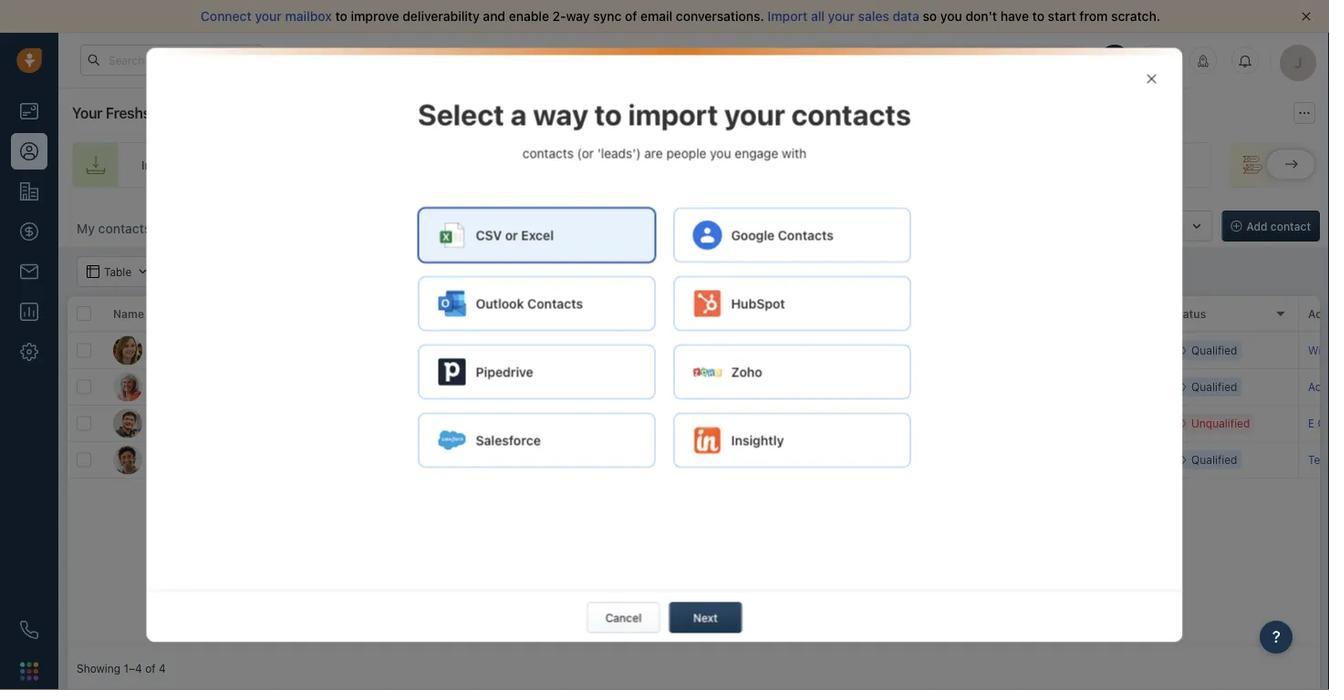 Task type: describe. For each thing, give the bounding box(es) containing it.
import contacts
[[141, 159, 225, 171]]

csv or excel button
[[418, 208, 656, 263]]

select
[[418, 97, 504, 131]]

row group containing 52
[[341, 333, 1329, 479]]

sales
[[858, 9, 889, 24]]

freshsales
[[106, 104, 177, 122]]

engage
[[735, 146, 779, 161]]

csv
[[476, 228, 502, 243]]

contact
[[1271, 220, 1311, 233]]

37
[[761, 378, 778, 396]]

name row
[[68, 297, 341, 333]]

and
[[483, 9, 506, 24]]

lauranordasample@gmail.com link
[[350, 378, 505, 397]]

1–4
[[124, 662, 142, 675]]

spectorcalista@gmail.com link
[[350, 451, 486, 470]]

press space to select this row. row up the s image at left bottom
[[68, 406, 341, 443]]

outlook contacts button
[[418, 277, 656, 331]]

jaypatelsample@gmail.com link
[[350, 414, 490, 434]]

my
[[77, 221, 95, 236]]

+ click to add for 52
[[898, 344, 969, 357]]

Search your CRM... text field
[[80, 45, 263, 76]]

unqualified
[[1192, 417, 1250, 430]]

explore plans link
[[975, 49, 1066, 71]]

connect
[[201, 9, 252, 24]]

contacts for google contacts
[[778, 228, 834, 243]]

showing
[[77, 662, 121, 675]]

cell for 37
[[1026, 370, 1162, 405]]

phone element
[[11, 612, 47, 649]]

import
[[628, 97, 718, 131]]

up
[[1319, 159, 1329, 171]]

1 vertical spatial container_wx8msf4aqz5i3rn1 image
[[624, 344, 637, 357]]

add for 18
[[634, 417, 655, 430]]

explore
[[985, 53, 1024, 66]]

next activity
[[624, 307, 692, 320]]

with
[[782, 146, 807, 161]]

select a way to import your contacts
[[418, 97, 911, 131]]

add inside button
[[1247, 220, 1268, 233]]

18
[[761, 415, 777, 432]]

phone image
[[20, 621, 38, 640]]

in
[[903, 54, 911, 66]]

csv or excel
[[476, 228, 554, 243]]

set
[[1299, 159, 1316, 171]]

status
[[1172, 307, 1206, 320]]

zoho
[[731, 365, 763, 380]]

are
[[644, 146, 663, 161]]

task for 18
[[658, 417, 679, 430]]

deliverability
[[403, 9, 480, 24]]

3684945781 link
[[487, 451, 554, 470]]

4167348672
[[487, 379, 553, 392]]

janesampleton@gmail.com 3684932360
[[350, 342, 556, 355]]

task for 54
[[658, 454, 679, 467]]

l image
[[113, 373, 142, 402]]

mailbox
[[285, 9, 332, 24]]

next for next activity
[[624, 307, 649, 320]]

⌘ o
[[496, 223, 518, 235]]

contacts right my
[[98, 221, 151, 236]]

your up engage
[[724, 97, 785, 131]]

click for 18
[[908, 417, 933, 430]]

set up link
[[1229, 142, 1329, 188]]

j image
[[113, 336, 142, 365]]

acco
[[1308, 307, 1329, 320]]

contacts inside import contacts link
[[179, 159, 225, 171]]

conversations.
[[676, 9, 764, 24]]

invite your team link
[[513, 142, 719, 188]]

grid containing 52
[[68, 297, 1329, 647]]

google contacts button
[[674, 208, 911, 263]]

your for your freshsales setup guide
[[72, 104, 102, 122]]

s image
[[113, 446, 142, 475]]

scratch.
[[1111, 9, 1161, 24]]

press space to select this row. row containing 52
[[341, 333, 1329, 370]]

54
[[761, 451, 779, 469]]

cell for 18
[[1026, 406, 1162, 442]]

e co link
[[1308, 417, 1329, 430]]

1 vertical spatial way
[[533, 97, 588, 131]]

next button
[[669, 603, 742, 634]]

email image
[[1149, 53, 1161, 68]]

plans
[[1027, 53, 1056, 66]]

ends
[[877, 54, 900, 66]]

0 vertical spatial way
[[566, 9, 590, 24]]

+ add task for 18
[[624, 417, 679, 430]]

+ add task for 54
[[624, 454, 679, 467]]

add for 37
[[950, 381, 969, 394]]

add for 54
[[950, 454, 969, 467]]

contacts up leads
[[791, 97, 911, 131]]

tags
[[898, 307, 923, 320]]

2-
[[553, 9, 566, 24]]

outlook contacts
[[476, 296, 583, 311]]

+ click to add for 18
[[898, 417, 969, 430]]

data
[[893, 9, 920, 24]]

next for next
[[693, 612, 718, 625]]

a
[[511, 97, 527, 131]]

contacts left (or
[[523, 146, 574, 161]]

google
[[731, 228, 775, 243]]

work
[[487, 307, 515, 320]]

add contact
[[1247, 220, 1311, 233]]

press space to select this row. row containing 18
[[341, 406, 1329, 443]]

'leads')
[[597, 146, 641, 161]]

1 vertical spatial of
[[145, 662, 156, 675]]

⌘
[[496, 223, 506, 235]]

cancel button
[[587, 603, 660, 634]]

click for 52
[[908, 344, 933, 357]]

activity
[[652, 307, 692, 320]]

your right all
[[828, 9, 855, 24]]

4167348672 link
[[487, 378, 553, 397]]

hubspot
[[731, 296, 785, 311]]

add for 54
[[634, 454, 655, 467]]

spectorcalista@gmail.com
[[350, 452, 486, 465]]

zoho button
[[674, 345, 911, 400]]

explore plans
[[985, 53, 1056, 66]]

12
[[425, 223, 437, 235]]

people
[[666, 146, 707, 161]]

o
[[509, 223, 518, 235]]

score
[[761, 307, 792, 320]]



Task type: vqa. For each thing, say whether or not it's contained in the screenshot.
the John
no



Task type: locate. For each thing, give the bounding box(es) containing it.
1 vertical spatial your
[[72, 104, 102, 122]]

qualified for 54
[[1192, 454, 1238, 467]]

insightly button
[[674, 414, 911, 468]]

1 vertical spatial next
[[693, 612, 718, 625]]

container_wx8msf4aqz5i3rn1 image down next activity in the top of the page
[[624, 344, 637, 357]]

j image
[[113, 409, 142, 438]]

next inside grid
[[624, 307, 649, 320]]

qualified down status
[[1192, 344, 1238, 357]]

days
[[928, 54, 950, 66]]

press space to select this row. row containing 54
[[341, 443, 1329, 479]]

contacts
[[791, 97, 911, 131], [523, 146, 574, 161], [179, 159, 225, 171], [98, 221, 151, 236]]

next right cancel button
[[693, 612, 718, 625]]

3 qualified from the top
[[1192, 454, 1238, 467]]

4 cell from the top
[[1026, 443, 1162, 478]]

container_wx8msf4aqz5i3rn1 image
[[1146, 73, 1158, 85], [624, 344, 637, 357]]

qualified up unqualified
[[1192, 381, 1238, 394]]

1 horizontal spatial next
[[693, 612, 718, 625]]

qualified
[[1192, 344, 1238, 357], [1192, 381, 1238, 394], [1192, 454, 1238, 467]]

all
[[811, 9, 825, 24]]

import down your freshsales setup guide
[[141, 159, 176, 171]]

setup
[[180, 104, 218, 122]]

invite your team
[[582, 159, 667, 171]]

sync
[[593, 9, 622, 24]]

1 qualified from the top
[[1192, 344, 1238, 357]]

task for 37
[[658, 381, 679, 394]]

your right leads
[[885, 159, 909, 171]]

2 vertical spatial + add task
[[624, 454, 679, 467]]

contacts (or 'leads') are people you engage with
[[523, 146, 807, 161]]

don't
[[966, 9, 997, 24]]

0 vertical spatial task
[[658, 381, 679, 394]]

grid
[[68, 297, 1329, 647]]

12 more...
[[425, 223, 477, 235]]

+
[[898, 344, 905, 357], [898, 381, 905, 394], [624, 381, 631, 394], [487, 415, 494, 428], [898, 417, 905, 430], [624, 417, 631, 430], [898, 454, 905, 467], [624, 454, 631, 467]]

0 horizontal spatial container_wx8msf4aqz5i3rn1 image
[[624, 344, 637, 357]]

cell
[[1026, 333, 1162, 369], [1026, 370, 1162, 405], [1026, 406, 1162, 442], [1026, 443, 1162, 478]]

outlook
[[476, 296, 524, 311]]

1 horizontal spatial of
[[625, 9, 637, 24]]

0 vertical spatial contacts
[[778, 228, 834, 243]]

connect your mailbox to improve deliverability and enable 2-way sync of email conversations. import all your sales data so you don't have to start from scratch.
[[201, 9, 1161, 24]]

4
[[159, 662, 166, 675]]

add for 37
[[634, 381, 655, 394]]

your
[[830, 54, 852, 66], [72, 104, 102, 122]]

0 vertical spatial import
[[768, 9, 808, 24]]

contacts
[[778, 228, 834, 243], [527, 296, 583, 311]]

more...
[[440, 223, 477, 235]]

your left 'trial'
[[830, 54, 852, 66]]

widg
[[1308, 344, 1329, 357]]

0 horizontal spatial your
[[72, 104, 102, 122]]

from
[[1080, 9, 1108, 24]]

0 vertical spatial your
[[830, 54, 852, 66]]

import left all
[[768, 9, 808, 24]]

your freshsales setup guide
[[72, 104, 259, 122]]

qualified for 37
[[1192, 381, 1238, 394]]

freshworks switcher image
[[20, 663, 38, 681]]

press space to select this row. row down j image
[[68, 443, 341, 479]]

add for 52
[[950, 344, 969, 357]]

to
[[335, 9, 348, 24], [1032, 9, 1045, 24], [594, 97, 622, 131], [872, 159, 882, 171], [936, 344, 947, 357], [936, 381, 947, 394], [526, 415, 536, 428], [936, 417, 947, 430], [936, 454, 947, 467]]

e
[[1308, 417, 1315, 430]]

1 vertical spatial contacts
[[527, 296, 583, 311]]

1 horizontal spatial your
[[830, 54, 852, 66]]

3684932360 link
[[487, 341, 556, 361]]

1 + click to add from the top
[[898, 344, 969, 357]]

contacts right work
[[527, 296, 583, 311]]

2 + add task from the top
[[624, 417, 679, 430]]

press space to select this row. row down 18
[[341, 443, 1329, 479]]

my contacts
[[77, 221, 151, 236]]

container_wx8msf4aqz5i3rn1 image
[[671, 158, 686, 172]]

excel
[[521, 228, 554, 243]]

0 horizontal spatial contacts
[[527, 296, 583, 311]]

2 team from the left
[[912, 159, 938, 171]]

0 vertical spatial container_wx8msf4aqz5i3rn1 image
[[1146, 73, 1158, 85]]

import
[[768, 9, 808, 24], [141, 159, 176, 171]]

or
[[505, 228, 518, 243]]

0 horizontal spatial import
[[141, 159, 176, 171]]

(or
[[577, 146, 594, 161]]

team left container_wx8msf4aqz5i3rn1 icon
[[640, 159, 667, 171]]

52
[[761, 342, 779, 359]]

1 vertical spatial + add task
[[624, 417, 679, 430]]

your for your trial ends in 21 days
[[830, 54, 852, 66]]

contacts down setup
[[179, 159, 225, 171]]

salesforce button
[[418, 414, 656, 468]]

+ click to add for 37
[[898, 381, 969, 394]]

0 horizontal spatial of
[[145, 662, 156, 675]]

next inside button
[[693, 612, 718, 625]]

+ add task
[[624, 381, 679, 394], [624, 417, 679, 430], [624, 454, 679, 467]]

route leads to your team
[[806, 159, 938, 171]]

click
[[908, 344, 933, 357], [908, 381, 933, 394], [497, 415, 523, 428], [908, 417, 933, 430], [908, 454, 933, 467]]

connect your mailbox link
[[201, 9, 335, 24]]

add contact button
[[1222, 211, 1320, 242]]

1 horizontal spatial you
[[941, 9, 962, 24]]

press space to select this row. row down name on the left of page
[[68, 333, 341, 370]]

2 + click to add from the top
[[898, 381, 969, 394]]

showing 1–4 of 4
[[77, 662, 166, 675]]

tech link
[[1308, 454, 1329, 467]]

route leads to your team link
[[737, 142, 971, 188]]

click for 54
[[908, 454, 933, 467]]

your left mailbox
[[255, 9, 282, 24]]

1 vertical spatial qualified
[[1192, 381, 1238, 394]]

google contacts
[[731, 228, 834, 243]]

+ click to add for 54
[[898, 454, 969, 467]]

1 + add task from the top
[[624, 381, 679, 394]]

0 vertical spatial next
[[624, 307, 649, 320]]

next
[[624, 307, 649, 320], [693, 612, 718, 625]]

your left freshsales
[[72, 104, 102, 122]]

import all your sales data link
[[768, 9, 923, 24]]

2 row group from the left
[[341, 333, 1329, 479]]

+ add task for 37
[[624, 381, 679, 394]]

1 horizontal spatial contacts
[[778, 228, 834, 243]]

way right a
[[533, 97, 588, 131]]

import contacts link
[[72, 142, 258, 188]]

cell for 52
[[1026, 333, 1162, 369]]

qualified for 52
[[1192, 344, 1238, 357]]

press space to select this row. row down hubspot button
[[341, 333, 1329, 370]]

1 horizontal spatial container_wx8msf4aqz5i3rn1 image
[[1146, 73, 1158, 85]]

3684932360
[[487, 342, 556, 355]]

salesforce
[[476, 433, 541, 448]]

contacts right google
[[778, 228, 834, 243]]

row group
[[68, 333, 341, 479], [341, 333, 1329, 479]]

press space to select this row. row down 'zoho' button
[[341, 406, 1329, 443]]

widg link
[[1308, 344, 1329, 357]]

of left 4 at the bottom
[[145, 662, 156, 675]]

1 horizontal spatial team
[[912, 159, 938, 171]]

1 cell from the top
[[1026, 333, 1162, 369]]

container_wx8msf4aqz5i3rn1 image down email image on the right top
[[1146, 73, 1158, 85]]

jaypatelsample@gmail.com + click to add
[[350, 415, 559, 428]]

pipedrive button
[[418, 345, 656, 400]]

press space to select this row. row containing 37
[[341, 370, 1329, 406]]

2 cell from the top
[[1026, 370, 1162, 405]]

add for 18
[[950, 417, 969, 430]]

have
[[1001, 9, 1029, 24]]

press space to select this row. row down name row
[[68, 370, 341, 406]]

3 cell from the top
[[1026, 406, 1162, 442]]

0 horizontal spatial team
[[640, 159, 667, 171]]

0 vertical spatial qualified
[[1192, 344, 1238, 357]]

cancel
[[605, 612, 642, 625]]

of right sync
[[625, 9, 637, 24]]

press space to select this row. row up insightly "button"
[[341, 370, 1329, 406]]

1 team from the left
[[640, 159, 667, 171]]

3 + add task from the top
[[624, 454, 679, 467]]

trial
[[855, 54, 874, 66]]

co
[[1318, 417, 1329, 430]]

press space to select this row. row
[[68, 333, 341, 370], [341, 333, 1329, 370], [68, 370, 341, 406], [341, 370, 1329, 406], [68, 406, 341, 443], [341, 406, 1329, 443], [68, 443, 341, 479], [341, 443, 1329, 479]]

you
[[941, 9, 962, 24], [710, 146, 731, 161]]

3 task from the top
[[658, 454, 679, 467]]

2 vertical spatial qualified
[[1192, 454, 1238, 467]]

invite
[[582, 159, 611, 171]]

1 task from the top
[[658, 381, 679, 394]]

0 horizontal spatial next
[[624, 307, 649, 320]]

0 horizontal spatial you
[[710, 146, 731, 161]]

way
[[566, 9, 590, 24], [533, 97, 588, 131]]

you right 'so'
[[941, 9, 962, 24]]

guide
[[222, 104, 259, 122]]

1 row group from the left
[[68, 333, 341, 479]]

your right invite
[[614, 159, 637, 171]]

close image
[[1302, 12, 1311, 21]]

1 vertical spatial import
[[141, 159, 176, 171]]

0 vertical spatial + add task
[[624, 381, 679, 394]]

cell for 54
[[1026, 443, 1162, 478]]

improve
[[351, 9, 399, 24]]

click for 37
[[908, 381, 933, 394]]

contacts for outlook contacts
[[527, 296, 583, 311]]

4 + click to add from the top
[[898, 454, 969, 467]]

1 vertical spatial task
[[658, 417, 679, 430]]

acm
[[1308, 381, 1329, 394]]

1 vertical spatial you
[[710, 146, 731, 161]]

insightly
[[731, 433, 784, 448]]

way left sync
[[566, 9, 590, 24]]

2 qualified from the top
[[1192, 381, 1238, 394]]

qualified down unqualified
[[1192, 454, 1238, 467]]

team right leads
[[912, 159, 938, 171]]

3 + click to add from the top
[[898, 417, 969, 430]]

2 vertical spatial task
[[658, 454, 679, 467]]

tech
[[1308, 454, 1329, 467]]

janesampleton@gmail.com link
[[350, 341, 488, 361]]

1 horizontal spatial import
[[768, 9, 808, 24]]

hubspot button
[[674, 277, 911, 331]]

0 vertical spatial of
[[625, 9, 637, 24]]

next left activity
[[624, 307, 649, 320]]

task
[[658, 381, 679, 394], [658, 417, 679, 430], [658, 454, 679, 467]]

0 vertical spatial you
[[941, 9, 962, 24]]

set up
[[1299, 159, 1329, 171]]

you right people
[[710, 146, 731, 161]]

2 task from the top
[[658, 417, 679, 430]]

3684945781
[[487, 452, 554, 465]]



